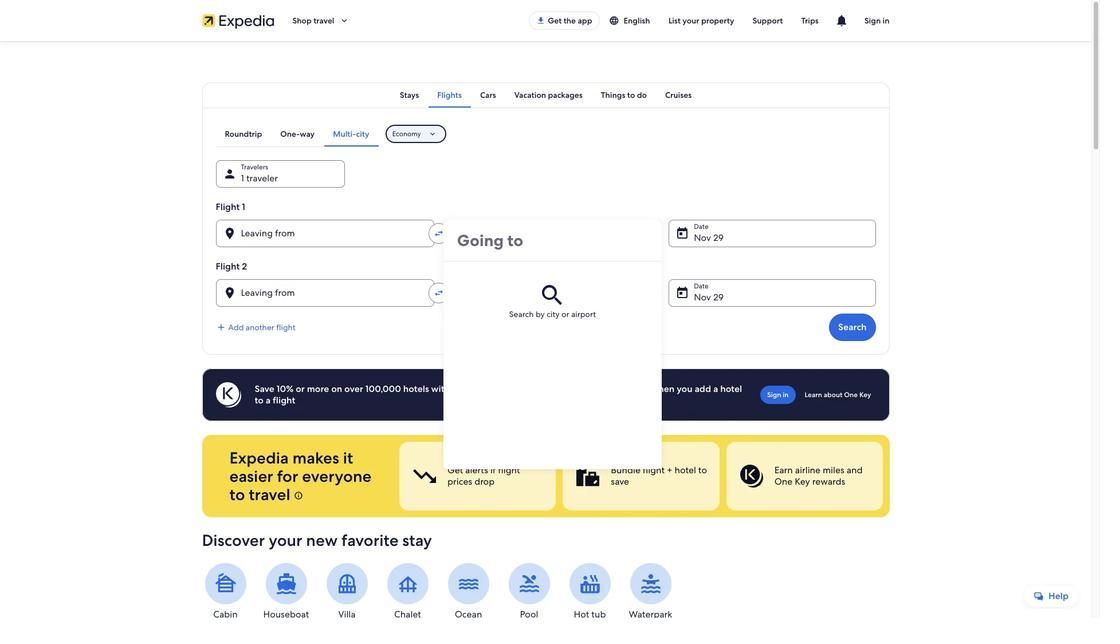 Task type: vqa. For each thing, say whether or not it's contained in the screenshot.
Directional image
no



Task type: locate. For each thing, give the bounding box(es) containing it.
0 horizontal spatial or
[[296, 383, 305, 395]]

0 horizontal spatial key
[[795, 476, 810, 488]]

download the app button image
[[537, 16, 546, 25]]

your left new on the left of the page
[[269, 531, 302, 551]]

learn about one key
[[805, 391, 871, 400]]

to
[[627, 90, 635, 100], [619, 383, 628, 395], [255, 395, 264, 407], [698, 465, 707, 477], [230, 485, 245, 505]]

1 horizontal spatial in
[[883, 15, 890, 26]]

100,000
[[365, 383, 401, 395]]

1 vertical spatial sign
[[767, 391, 781, 400]]

0 vertical spatial city
[[356, 129, 369, 139]]

to right up on the bottom
[[619, 383, 628, 395]]

0 horizontal spatial city
[[356, 129, 369, 139]]

1 vertical spatial nov 29
[[694, 292, 724, 304]]

key
[[860, 391, 871, 400], [795, 476, 810, 488]]

in inside "link"
[[783, 391, 789, 400]]

0 horizontal spatial in
[[783, 391, 789, 400]]

flight inside 'save 10% or more on over 100,000 hotels with member prices. also, members save up to 30% when you add a hotel to a flight'
[[273, 395, 295, 407]]

list
[[669, 15, 681, 26]]

or left airport
[[562, 309, 569, 320]]

swap origin and destination values image for 1
[[434, 229, 444, 239]]

1 horizontal spatial hotel
[[720, 383, 742, 395]]

2 nov 29 button from the top
[[669, 280, 876, 307]]

drop
[[474, 476, 494, 488]]

0 vertical spatial your
[[683, 15, 700, 26]]

2 out of 3 element
[[563, 442, 719, 511]]

2 29 from the top
[[713, 292, 724, 304]]

in left learn
[[783, 391, 789, 400]]

hotel right add
[[720, 383, 742, 395]]

save inside 'save 10% or more on over 100,000 hotels with member prices. also, members save up to 30% when you add a hotel to a flight'
[[585, 383, 604, 395]]

2 nov 29 from the top
[[694, 292, 724, 304]]

0 vertical spatial nov
[[694, 232, 711, 244]]

or inside 'save 10% or more on over 100,000 hotels with member prices. also, members save up to 30% when you add a hotel to a flight'
[[296, 383, 305, 395]]

nov 29 button for 2
[[669, 280, 876, 307]]

hotels
[[403, 383, 429, 395]]

1
[[241, 173, 244, 185], [242, 201, 245, 213]]

1 nov from the top
[[694, 232, 711, 244]]

cars link
[[471, 83, 505, 108]]

you
[[677, 383, 693, 395]]

0 vertical spatial 1
[[241, 173, 244, 185]]

in right communication center icon
[[883, 15, 890, 26]]

a left '10%'
[[266, 395, 271, 407]]

0 horizontal spatial search
[[509, 309, 534, 320]]

2 swap origin and destination values image from the top
[[434, 288, 444, 299]]

to left '10%'
[[255, 395, 264, 407]]

1 vertical spatial or
[[296, 383, 305, 395]]

earn
[[774, 465, 793, 477]]

learn about one key link
[[800, 386, 876, 405]]

1 horizontal spatial a
[[713, 383, 718, 395]]

nov for flight 2
[[694, 292, 711, 304]]

0 horizontal spatial save
[[585, 383, 604, 395]]

xsmall image
[[294, 492, 303, 501]]

0 vertical spatial or
[[562, 309, 569, 320]]

sign right communication center icon
[[865, 15, 881, 26]]

flight
[[216, 201, 240, 213], [216, 261, 240, 273]]

flight right 'another'
[[276, 323, 296, 333]]

tab list containing roundtrip
[[216, 121, 379, 147]]

1 horizontal spatial sign
[[865, 15, 881, 26]]

your
[[683, 15, 700, 26], [269, 531, 302, 551]]

to right +
[[698, 465, 707, 477]]

save
[[585, 383, 604, 395], [611, 476, 629, 488]]

your for list
[[683, 15, 700, 26]]

flight right 'if'
[[498, 465, 520, 477]]

1 vertical spatial one
[[774, 476, 792, 488]]

0 vertical spatial sign in
[[865, 15, 890, 26]]

10%
[[277, 383, 294, 395]]

get right download the app button image
[[548, 15, 562, 26]]

hotel right +
[[675, 465, 696, 477]]

expedia logo image
[[202, 13, 274, 29]]

flight for flight 2
[[216, 261, 240, 273]]

0 vertical spatial swap origin and destination values image
[[434, 229, 444, 239]]

29 for 2
[[713, 292, 724, 304]]

1 vertical spatial travel
[[249, 485, 290, 505]]

0 horizontal spatial one
[[774, 476, 792, 488]]

things to do link
[[592, 83, 656, 108]]

when
[[651, 383, 675, 395]]

cruises
[[665, 90, 692, 100]]

1 vertical spatial hotel
[[675, 465, 696, 477]]

city left economy
[[356, 129, 369, 139]]

to left "do"
[[627, 90, 635, 100]]

flight
[[276, 323, 296, 333], [273, 395, 295, 407], [498, 465, 520, 477], [643, 465, 665, 477]]

1 horizontal spatial city
[[547, 309, 560, 320]]

1 vertical spatial swap origin and destination values image
[[434, 288, 444, 299]]

flight inside "bundle flight + hotel to save"
[[643, 465, 665, 477]]

bundle flight + hotel to save
[[611, 465, 707, 488]]

1 vertical spatial nov 29 button
[[669, 280, 876, 307]]

stays link
[[391, 83, 428, 108]]

one-
[[280, 129, 300, 139]]

0 vertical spatial 29
[[713, 232, 724, 244]]

expedia makes it easier for everyone to travel
[[230, 448, 372, 505]]

0 horizontal spatial sign in
[[767, 391, 789, 400]]

1 nov 29 from the top
[[694, 232, 724, 244]]

hotel inside "bundle flight + hotel to save"
[[675, 465, 696, 477]]

1 horizontal spatial search
[[838, 322, 867, 334]]

main content
[[0, 41, 1092, 619]]

save inside "bundle flight + hotel to save"
[[611, 476, 629, 488]]

to down expedia
[[230, 485, 245, 505]]

a
[[713, 383, 718, 395], [266, 395, 271, 407]]

search
[[509, 309, 534, 320], [838, 322, 867, 334]]

trailing image
[[339, 15, 349, 26]]

everyone
[[302, 466, 372, 487]]

0 vertical spatial one
[[844, 391, 858, 400]]

travel left "trailing" icon
[[314, 15, 334, 26]]

1 horizontal spatial or
[[562, 309, 569, 320]]

roundtrip link
[[216, 121, 271, 147]]

it
[[343, 448, 353, 469]]

1 vertical spatial in
[[783, 391, 789, 400]]

sign in left learn
[[767, 391, 789, 400]]

nov 29 button for 1
[[669, 220, 876, 248]]

economy
[[392, 130, 421, 139]]

0 horizontal spatial travel
[[249, 485, 290, 505]]

2 flight from the top
[[216, 261, 240, 273]]

more
[[307, 383, 329, 395]]

medium image
[[216, 323, 226, 333]]

cruises link
[[656, 83, 701, 108]]

earn airline miles and one key rewards
[[774, 465, 862, 488]]

save 10% or more on over 100,000 hotels with member prices. also, members save up to 30% when you add a hotel to a flight
[[255, 383, 742, 407]]

nov
[[694, 232, 711, 244], [694, 292, 711, 304]]

or
[[562, 309, 569, 320], [296, 383, 305, 395]]

0 vertical spatial nov 29
[[694, 232, 724, 244]]

nov 29
[[694, 232, 724, 244], [694, 292, 724, 304]]

get left alerts
[[447, 465, 463, 477]]

0 horizontal spatial hotel
[[675, 465, 696, 477]]

key right about on the right of the page
[[860, 391, 871, 400]]

1 horizontal spatial key
[[860, 391, 871, 400]]

search for search by city or airport
[[509, 309, 534, 320]]

if
[[490, 465, 496, 477]]

your right list
[[683, 15, 700, 26]]

rewards
[[812, 476, 845, 488]]

0 vertical spatial key
[[860, 391, 871, 400]]

about
[[824, 391, 843, 400]]

1 vertical spatial sign in
[[767, 391, 789, 400]]

0 vertical spatial save
[[585, 383, 604, 395]]

up
[[606, 383, 617, 395]]

save
[[255, 383, 274, 395]]

1 vertical spatial tab list
[[216, 121, 379, 147]]

nov for flight 1
[[694, 232, 711, 244]]

0 vertical spatial hotel
[[720, 383, 742, 395]]

multi-city
[[333, 129, 369, 139]]

1 nov 29 button from the top
[[669, 220, 876, 248]]

0 horizontal spatial your
[[269, 531, 302, 551]]

0 horizontal spatial get
[[447, 465, 463, 477]]

travel inside 'dropdown button'
[[314, 15, 334, 26]]

flight 2
[[216, 261, 247, 273]]

the
[[564, 15, 576, 26]]

in inside dropdown button
[[883, 15, 890, 26]]

communication center icon image
[[835, 14, 849, 28]]

member
[[452, 383, 489, 395]]

one left airline
[[774, 476, 792, 488]]

1 down 1 traveler
[[242, 201, 245, 213]]

0 vertical spatial nov 29 button
[[669, 220, 876, 248]]

1 vertical spatial flight
[[216, 261, 240, 273]]

1 vertical spatial search
[[838, 322, 867, 334]]

0 horizontal spatial sign
[[767, 391, 781, 400]]

0 vertical spatial travel
[[314, 15, 334, 26]]

flight left +
[[643, 465, 665, 477]]

to inside expedia makes it easier for everyone to travel
[[230, 485, 245, 505]]

flight left more
[[273, 395, 295, 407]]

get for get alerts if flight prices drop
[[447, 465, 463, 477]]

travel left xsmall image
[[249, 485, 290, 505]]

1 swap origin and destination values image from the top
[[434, 229, 444, 239]]

vacation
[[514, 90, 546, 100]]

easier
[[230, 466, 273, 487]]

1 vertical spatial 29
[[713, 292, 724, 304]]

1 horizontal spatial sign in
[[865, 15, 890, 26]]

1 traveler button
[[216, 160, 345, 188]]

1 29 from the top
[[713, 232, 724, 244]]

search inside button
[[838, 322, 867, 334]]

for
[[277, 466, 298, 487]]

search button
[[829, 314, 876, 342]]

in
[[883, 15, 890, 26], [783, 391, 789, 400]]

0 vertical spatial sign
[[865, 15, 881, 26]]

sign in inside dropdown button
[[865, 15, 890, 26]]

english
[[624, 15, 650, 26]]

1 inside dropdown button
[[241, 173, 244, 185]]

add another flight
[[228, 323, 296, 333]]

travel
[[314, 15, 334, 26], [249, 485, 290, 505]]

one right about on the right of the page
[[844, 391, 858, 400]]

0 vertical spatial get
[[548, 15, 562, 26]]

or right '10%'
[[296, 383, 305, 395]]

sign inside "link"
[[767, 391, 781, 400]]

29
[[713, 232, 724, 244], [713, 292, 724, 304]]

save left up on the bottom
[[585, 383, 604, 395]]

0 vertical spatial in
[[883, 15, 890, 26]]

multi-
[[333, 129, 356, 139]]

1 vertical spatial your
[[269, 531, 302, 551]]

1 left "traveler"
[[241, 173, 244, 185]]

1 horizontal spatial save
[[611, 476, 629, 488]]

add
[[228, 323, 244, 333]]

1 horizontal spatial travel
[[314, 15, 334, 26]]

1 horizontal spatial get
[[548, 15, 562, 26]]

your inside "link"
[[683, 15, 700, 26]]

sign in right communication center icon
[[865, 15, 890, 26]]

get
[[548, 15, 562, 26], [447, 465, 463, 477]]

1 vertical spatial save
[[611, 476, 629, 488]]

1 flight from the top
[[216, 201, 240, 213]]

get inside get alerts if flight prices drop
[[447, 465, 463, 477]]

0 vertical spatial flight
[[216, 201, 240, 213]]

sign in link
[[760, 386, 796, 405]]

1 vertical spatial nov
[[694, 292, 711, 304]]

tab list
[[202, 83, 890, 108], [216, 121, 379, 147]]

a right add
[[713, 383, 718, 395]]

one-way
[[280, 129, 315, 139]]

2 nov from the top
[[694, 292, 711, 304]]

1 vertical spatial key
[[795, 476, 810, 488]]

1 horizontal spatial one
[[844, 391, 858, 400]]

0 vertical spatial search
[[509, 309, 534, 320]]

swap origin and destination values image
[[434, 229, 444, 239], [434, 288, 444, 299]]

sign left learn
[[767, 391, 781, 400]]

key right the earn
[[795, 476, 810, 488]]

city right by
[[547, 309, 560, 320]]

save left +
[[611, 476, 629, 488]]

get alerts if flight prices drop
[[447, 465, 520, 488]]

city
[[356, 129, 369, 139], [547, 309, 560, 320]]

do
[[637, 90, 647, 100]]

Going to text field
[[443, 220, 662, 261]]

0 vertical spatial tab list
[[202, 83, 890, 108]]

1 vertical spatial get
[[447, 465, 463, 477]]

1 horizontal spatial your
[[683, 15, 700, 26]]

3 out of 3 element
[[726, 442, 883, 511]]



Task type: describe. For each thing, give the bounding box(es) containing it.
members
[[543, 383, 583, 395]]

add another flight button
[[216, 323, 296, 333]]

1 traveler
[[241, 173, 278, 185]]

miles
[[823, 465, 844, 477]]

things to do
[[601, 90, 647, 100]]

bundle
[[611, 465, 640, 477]]

sign in button
[[855, 7, 899, 34]]

hotel inside 'save 10% or more on over 100,000 hotels with member prices. also, members save up to 30% when you add a hotel to a flight'
[[720, 383, 742, 395]]

with
[[431, 383, 450, 395]]

travel inside expedia makes it easier for everyone to travel
[[249, 485, 290, 505]]

economy button
[[385, 125, 446, 143]]

alerts
[[465, 465, 488, 477]]

flights
[[437, 90, 462, 100]]

search for search
[[838, 322, 867, 334]]

stay
[[402, 531, 432, 551]]

get the app
[[548, 15, 592, 26]]

get for get the app
[[548, 15, 562, 26]]

to inside "bundle flight + hotel to save"
[[698, 465, 707, 477]]

cars
[[480, 90, 496, 100]]

discover your new favorite stay
[[202, 531, 432, 551]]

main content containing expedia makes it easier for everyone to travel
[[0, 41, 1092, 619]]

shop
[[293, 15, 312, 26]]

get the app link
[[529, 11, 600, 30]]

29 for 1
[[713, 232, 724, 244]]

favorite
[[342, 531, 399, 551]]

2
[[242, 261, 247, 273]]

key inside earn airline miles and one key rewards
[[795, 476, 810, 488]]

swap origin and destination values image for 2
[[434, 288, 444, 299]]

new
[[306, 531, 338, 551]]

multi-city link
[[324, 121, 379, 147]]

flight inside get alerts if flight prices drop
[[498, 465, 520, 477]]

sign inside dropdown button
[[865, 15, 881, 26]]

support
[[753, 15, 783, 26]]

one-way link
[[271, 121, 324, 147]]

list your property
[[669, 15, 734, 26]]

city inside "link"
[[356, 129, 369, 139]]

roundtrip
[[225, 129, 262, 139]]

english button
[[600, 10, 659, 31]]

flights link
[[428, 83, 471, 108]]

+
[[667, 465, 672, 477]]

flight for flight 1
[[216, 201, 240, 213]]

vacation packages link
[[505, 83, 592, 108]]

trips
[[801, 15, 819, 26]]

flight 1
[[216, 201, 245, 213]]

shop travel button
[[283, 7, 358, 34]]

support link
[[744, 10, 792, 31]]

expedia
[[230, 448, 289, 469]]

tab list containing stays
[[202, 83, 890, 108]]

by
[[536, 309, 545, 320]]

small image
[[609, 15, 619, 26]]

prices
[[447, 476, 472, 488]]

over
[[344, 383, 363, 395]]

1 out of 3 element
[[399, 442, 556, 511]]

shop travel
[[293, 15, 334, 26]]

one inside earn airline miles and one key rewards
[[774, 476, 792, 488]]

nov 29 for flight 2
[[694, 292, 724, 304]]

packages
[[548, 90, 583, 100]]

discover
[[202, 531, 265, 551]]

prices.
[[491, 383, 518, 395]]

search by city or airport
[[509, 309, 596, 320]]

airport
[[571, 309, 596, 320]]

makes
[[293, 448, 339, 469]]

things
[[601, 90, 626, 100]]

1 vertical spatial 1
[[242, 201, 245, 213]]

add
[[695, 383, 711, 395]]

your for discover
[[269, 531, 302, 551]]

traveler
[[246, 173, 278, 185]]

one inside learn about one key link
[[844, 391, 858, 400]]

sign in inside "link"
[[767, 391, 789, 400]]

trips link
[[792, 10, 828, 31]]

1 vertical spatial city
[[547, 309, 560, 320]]

also,
[[520, 383, 541, 395]]

0 horizontal spatial a
[[266, 395, 271, 407]]

stays
[[400, 90, 419, 100]]

app
[[578, 15, 592, 26]]

list your property link
[[659, 10, 744, 31]]

property
[[701, 15, 734, 26]]

and
[[847, 465, 862, 477]]

nov 29 for flight 1
[[694, 232, 724, 244]]

learn
[[805, 391, 822, 400]]

30%
[[630, 383, 649, 395]]

vacation packages
[[514, 90, 583, 100]]

way
[[300, 129, 315, 139]]

on
[[331, 383, 342, 395]]

airline
[[795, 465, 820, 477]]



